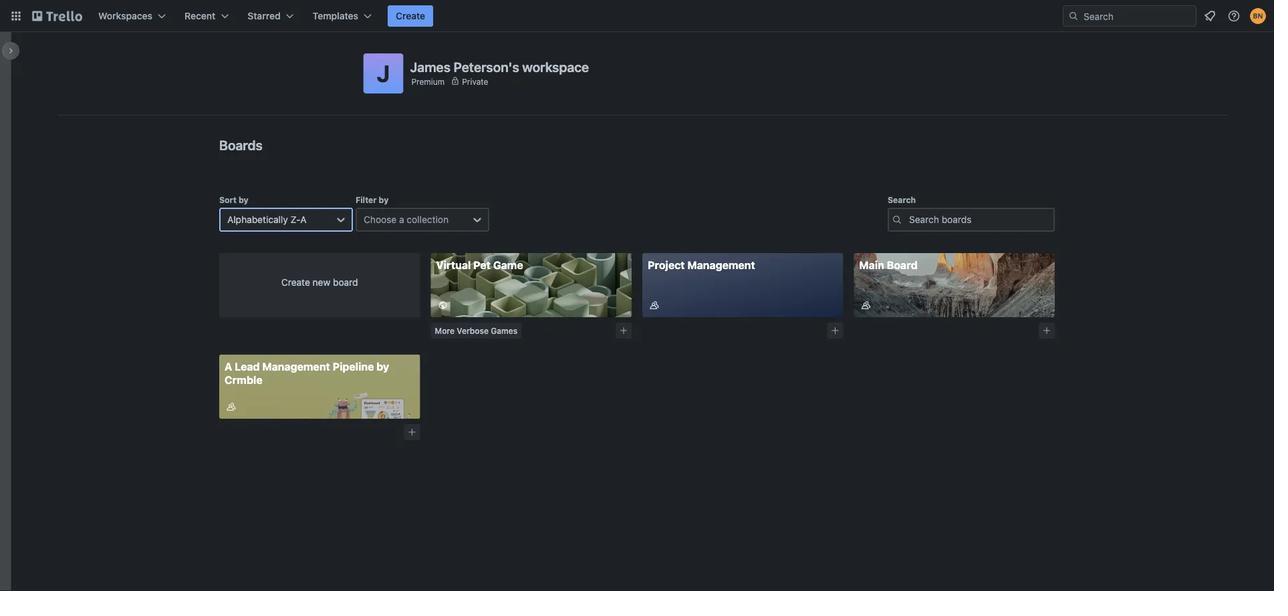 Task type: vqa. For each thing, say whether or not it's contained in the screenshot.
Add a new collection image for Main Board
yes



Task type: locate. For each thing, give the bounding box(es) containing it.
more
[[435, 326, 455, 336]]

create up james
[[396, 10, 425, 21]]

1 horizontal spatial a
[[300, 214, 307, 225]]

james peterson's workspace premium
[[410, 59, 589, 86]]

create button
[[388, 5, 433, 27]]

1 horizontal spatial sm image
[[859, 299, 873, 312]]

0 notifications image
[[1202, 8, 1218, 24]]

sm image
[[436, 299, 450, 312], [859, 299, 873, 312]]

virtual pet game link
[[431, 253, 632, 318]]

private
[[462, 77, 488, 86]]

sm image down project
[[648, 299, 661, 312]]

1 vertical spatial a
[[225, 361, 232, 373]]

1 horizontal spatial management
[[687, 259, 755, 272]]

sm image inside main board link
[[859, 299, 873, 312]]

add a new collection image
[[831, 326, 840, 336], [1042, 326, 1051, 336]]

by
[[239, 195, 248, 205], [379, 195, 389, 205], [376, 361, 389, 373]]

Search text field
[[888, 208, 1055, 232]]

sm image for project management
[[648, 299, 661, 312]]

starred button
[[239, 5, 302, 27]]

project management link
[[642, 253, 843, 318]]

management right lead
[[262, 361, 330, 373]]

project management
[[648, 259, 755, 272]]

1 add a new collection image from the left
[[831, 326, 840, 336]]

sm image for virtual pet game
[[436, 299, 450, 312]]

1 vertical spatial add a new collection image
[[407, 428, 417, 437]]

open information menu image
[[1227, 9, 1241, 23]]

1 vertical spatial create
[[281, 277, 310, 288]]

search
[[888, 195, 916, 205]]

sm image inside a lead management pipeline by crmble 'link'
[[225, 400, 238, 414]]

templates
[[313, 10, 358, 21]]

2 add a new collection image from the left
[[1042, 326, 1051, 336]]

alphabetically
[[227, 214, 288, 225]]

create
[[396, 10, 425, 21], [281, 277, 310, 288]]

crmble
[[225, 374, 262, 387]]

1 horizontal spatial add a new collection image
[[1042, 326, 1051, 336]]

recent
[[185, 10, 215, 21]]

management right project
[[687, 259, 755, 272]]

pipeline
[[333, 361, 374, 373]]

sm image down crmble at the bottom left of the page
[[225, 400, 238, 414]]

management
[[687, 259, 755, 272], [262, 361, 330, 373]]

0 horizontal spatial create
[[281, 277, 310, 288]]

sm image
[[648, 299, 661, 312], [225, 400, 238, 414]]

by right filter
[[379, 195, 389, 205]]

create inside button
[[396, 10, 425, 21]]

peterson's
[[454, 59, 519, 75]]

workspaces button
[[90, 5, 174, 27]]

sm image up more
[[436, 299, 450, 312]]

add a new collection image
[[619, 326, 628, 336], [407, 428, 417, 437]]

board
[[333, 277, 358, 288]]

create for create new board
[[281, 277, 310, 288]]

1 sm image from the left
[[436, 299, 450, 312]]

sm image for a lead management pipeline by crmble
[[225, 400, 238, 414]]

j
[[377, 59, 390, 87]]

ben nelson (bennelson96) image
[[1250, 8, 1266, 24]]

0 vertical spatial sm image
[[648, 299, 661, 312]]

z-
[[290, 214, 300, 225]]

sm image inside project management link
[[648, 299, 661, 312]]

1 vertical spatial sm image
[[225, 400, 238, 414]]

james
[[410, 59, 451, 75]]

by right "sort"
[[239, 195, 248, 205]]

0 vertical spatial create
[[396, 10, 425, 21]]

j button
[[363, 53, 403, 94]]

0 horizontal spatial add a new collection image
[[831, 326, 840, 336]]

recent button
[[176, 5, 237, 27]]

search image
[[1068, 11, 1079, 21]]

a left lead
[[225, 361, 232, 373]]

1 vertical spatial management
[[262, 361, 330, 373]]

project
[[648, 259, 685, 272]]

by right the pipeline at the left of the page
[[376, 361, 389, 373]]

board
[[887, 259, 918, 272]]

1 horizontal spatial create
[[396, 10, 425, 21]]

0 horizontal spatial add a new collection image
[[407, 428, 417, 437]]

a
[[300, 214, 307, 225], [225, 361, 232, 373]]

0 vertical spatial management
[[687, 259, 755, 272]]

1 horizontal spatial sm image
[[648, 299, 661, 312]]

verbose
[[457, 326, 489, 336]]

virtual
[[436, 259, 471, 272]]

pet
[[473, 259, 491, 272]]

add a new collection image for main board
[[1042, 326, 1051, 336]]

0 horizontal spatial a
[[225, 361, 232, 373]]

create left new
[[281, 277, 310, 288]]

a right the alphabetically
[[300, 214, 307, 225]]

2 sm image from the left
[[859, 299, 873, 312]]

0 horizontal spatial sm image
[[436, 299, 450, 312]]

0 horizontal spatial sm image
[[225, 400, 238, 414]]

sm image inside virtual pet game link
[[436, 299, 450, 312]]

back to home image
[[32, 5, 82, 27]]

main
[[859, 259, 884, 272]]

0 horizontal spatial management
[[262, 361, 330, 373]]

sort by
[[219, 195, 248, 205]]

sm image down main at the top right of page
[[859, 299, 873, 312]]

a lead management pipeline by crmble link
[[219, 355, 420, 419]]

templates button
[[305, 5, 380, 27]]

add a new collection image for project management
[[831, 326, 840, 336]]

create for create
[[396, 10, 425, 21]]

0 vertical spatial add a new collection image
[[619, 326, 628, 336]]

management inside a lead management pipeline by crmble
[[262, 361, 330, 373]]



Task type: describe. For each thing, give the bounding box(es) containing it.
by for alphabetically
[[239, 195, 248, 205]]

virtual pet game
[[436, 259, 523, 272]]

Search field
[[1079, 6, 1196, 26]]

more verbose games button
[[431, 323, 521, 339]]

0 vertical spatial a
[[300, 214, 307, 225]]

lead
[[235, 361, 260, 373]]

premium
[[411, 77, 445, 86]]

games
[[491, 326, 517, 336]]

filter by
[[356, 195, 389, 205]]

by inside a lead management pipeline by crmble
[[376, 361, 389, 373]]

choose a collection
[[364, 214, 449, 225]]

starred
[[248, 10, 281, 21]]

create new board
[[281, 277, 358, 288]]

new
[[313, 277, 330, 288]]

sm image for main board
[[859, 299, 873, 312]]

game
[[493, 259, 523, 272]]

a
[[399, 214, 404, 225]]

filter
[[356, 195, 377, 205]]

alphabetically z-a
[[227, 214, 307, 225]]

a lead management pipeline by crmble
[[225, 361, 389, 387]]

choose
[[364, 214, 397, 225]]

1 horizontal spatial add a new collection image
[[619, 326, 628, 336]]

sort
[[219, 195, 237, 205]]

main board link
[[854, 253, 1055, 318]]

main board
[[859, 259, 918, 272]]

primary element
[[0, 0, 1274, 32]]

more verbose games
[[435, 326, 517, 336]]

workspace
[[522, 59, 589, 75]]

a inside a lead management pipeline by crmble
[[225, 361, 232, 373]]

boards
[[219, 137, 263, 153]]

workspaces
[[98, 10, 152, 21]]

by for choose
[[379, 195, 389, 205]]

collection
[[407, 214, 449, 225]]



